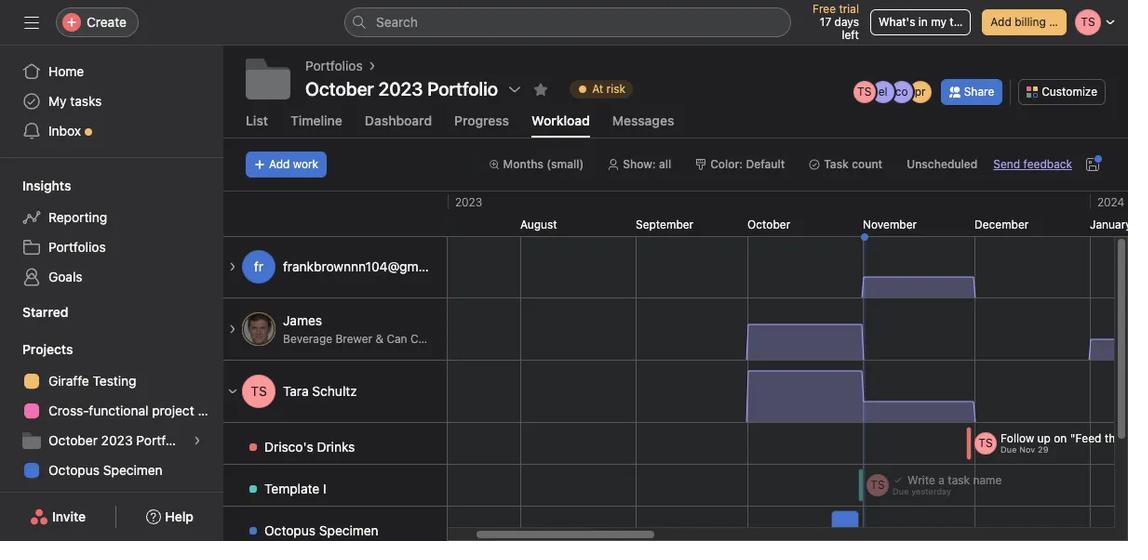 Task type: locate. For each thing, give the bounding box(es) containing it.
what's in my trial?
[[879, 15, 976, 29]]

octopus specimen inside projects element
[[48, 463, 163, 479]]

yesterday
[[912, 487, 952, 497]]

october down default
[[748, 218, 791, 232]]

at risk button
[[562, 76, 641, 102]]

0 horizontal spatial add
[[269, 157, 290, 171]]

ts
[[858, 84, 872, 98], [251, 384, 267, 399], [979, 437, 993, 451]]

write
[[908, 474, 936, 488]]

0 horizontal spatial specimen
[[103, 463, 163, 479]]

due left nov
[[1001, 445, 1017, 455]]

0 horizontal spatial i
[[107, 493, 110, 508]]

james
[[283, 313, 322, 329]]

september
[[636, 218, 694, 232]]

dashboard
[[365, 113, 432, 128]]

29
[[1038, 445, 1049, 455]]

add left work on the left top
[[269, 157, 290, 171]]

0 horizontal spatial ts
[[251, 384, 267, 399]]

all
[[659, 157, 671, 171]]

specimen down drinks
[[319, 523, 379, 539]]

1 horizontal spatial due
[[1001, 445, 1017, 455]]

0 horizontal spatial template
[[48, 493, 104, 508]]

1 vertical spatial portfolios
[[48, 239, 106, 255]]

octopus specimen
[[48, 463, 163, 479], [264, 523, 379, 539]]

i
[[323, 481, 326, 497], [107, 493, 110, 508]]

color: default button
[[687, 152, 794, 178]]

portfolios inside insights element
[[48, 239, 106, 255]]

i down the octopus specimen link
[[107, 493, 110, 508]]

the
[[1105, 432, 1122, 446]]

0 horizontal spatial octopus specimen
[[48, 463, 163, 479]]

portfolios link down reporting
[[11, 233, 212, 263]]

hide sidebar image
[[24, 15, 39, 30]]

my
[[931, 15, 947, 29]]

octopus specimen down drisco's drinks in the bottom left of the page
[[264, 523, 379, 539]]

ts left follow
[[979, 437, 993, 451]]

reporting link
[[11, 203, 212, 233]]

1 horizontal spatial ts
[[858, 84, 872, 98]]

insights element
[[0, 169, 223, 296]]

0 vertical spatial specimen
[[103, 463, 163, 479]]

2023 down cross-functional project plan link
[[101, 433, 133, 449]]

october inside projects element
[[48, 433, 98, 449]]

2023
[[455, 196, 482, 209], [101, 433, 133, 449]]

trial
[[839, 2, 859, 16]]

reporting
[[48, 209, 107, 225]]

insights button
[[0, 177, 71, 196]]

1 vertical spatial october
[[748, 218, 791, 232]]

at risk
[[592, 82, 626, 96]]

octopus
[[48, 463, 100, 479], [264, 523, 316, 539]]

inbox link
[[11, 116, 212, 146]]

functional
[[89, 403, 148, 419]]

due
[[1001, 445, 1017, 455], [893, 487, 909, 497]]

1 vertical spatial due
[[893, 487, 909, 497]]

brewer
[[336, 332, 373, 346]]

0 horizontal spatial due
[[893, 487, 909, 497]]

add billing info button
[[983, 9, 1069, 35]]

portfolios up timeline
[[305, 58, 363, 74]]

template i inside projects element
[[48, 493, 110, 508]]

template i down drisco's
[[264, 481, 326, 497]]

follow
[[1001, 432, 1035, 446]]

0 horizontal spatial template i
[[48, 493, 110, 508]]

create
[[87, 14, 127, 30]]

1 vertical spatial octopus
[[264, 523, 316, 539]]

template down drisco's
[[264, 481, 320, 497]]

billing
[[1015, 15, 1046, 29]]

ts left el on the top right of the page
[[858, 84, 872, 98]]

0 vertical spatial ts
[[858, 84, 872, 98]]

0 vertical spatial october
[[305, 78, 374, 100]]

fr
[[254, 259, 264, 275]]

0 vertical spatial due
[[1001, 445, 1017, 455]]

starred button
[[0, 304, 68, 322]]

1 vertical spatial portfolios link
[[11, 233, 212, 263]]

1 vertical spatial ts
[[251, 384, 267, 399]]

add work
[[269, 157, 318, 171]]

ts left tara
[[251, 384, 267, 399]]

add for add work
[[269, 157, 290, 171]]

specimen down october 2023 portfolio
[[103, 463, 163, 479]]

0 vertical spatial portfolios
[[305, 58, 363, 74]]

october down cross-
[[48, 433, 98, 449]]

october up timeline
[[305, 78, 374, 100]]

in
[[919, 15, 928, 29]]

0 vertical spatial portfolios link
[[305, 56, 363, 76]]

0 horizontal spatial octopus
[[48, 463, 100, 479]]

home link
[[11, 57, 212, 87]]

1 vertical spatial 2023
[[101, 433, 133, 449]]

2 vertical spatial october
[[48, 433, 98, 449]]

octopus specimen down october 2023 portfolio link
[[48, 463, 163, 479]]

template i up "invite"
[[48, 493, 110, 508]]

august
[[520, 218, 557, 232]]

search
[[376, 14, 418, 30]]

task
[[824, 157, 849, 171]]

october 2023 portfolio link
[[11, 426, 212, 456]]

help
[[165, 509, 194, 525]]

1 vertical spatial add
[[269, 157, 290, 171]]

october 2023 portfolio
[[305, 78, 498, 100]]

2023 down months (small) dropdown button on the top of page
[[455, 196, 482, 209]]

2 horizontal spatial october
[[748, 218, 791, 232]]

october 2023 portfolio
[[48, 433, 187, 449]]

template inside projects element
[[48, 493, 104, 508]]

show: all
[[623, 157, 671, 171]]

2023 portfolio
[[378, 78, 498, 100]]

due left the yesterday
[[893, 487, 909, 497]]

list link
[[246, 113, 268, 138]]

i down drinks
[[323, 481, 326, 497]]

color:
[[711, 157, 743, 171]]

global element
[[0, 46, 223, 157]]

up
[[1038, 432, 1051, 446]]

template
[[264, 481, 320, 497], [48, 493, 104, 508]]

portfolios link up timeline
[[305, 56, 363, 76]]

0 vertical spatial 2023
[[455, 196, 482, 209]]

work
[[293, 157, 318, 171]]

save layout as default image
[[1086, 157, 1100, 172]]

timeline link
[[290, 113, 343, 138]]

octopus down drisco's
[[264, 523, 316, 539]]

0 vertical spatial octopus
[[48, 463, 100, 479]]

my tasks
[[48, 93, 102, 109]]

customize
[[1042, 84, 1098, 98]]

october for october 2023 portfolio
[[48, 433, 98, 449]]

1 horizontal spatial octopus
[[264, 523, 316, 539]]

1 horizontal spatial octopus specimen
[[264, 523, 379, 539]]

1 horizontal spatial specimen
[[319, 523, 379, 539]]

portfolios down reporting
[[48, 239, 106, 255]]

add left billing
[[991, 15, 1012, 29]]

frankbrownnn104@gmail.com
[[283, 259, 461, 275]]

tara schultz
[[283, 384, 357, 399]]

octopus inside projects element
[[48, 463, 100, 479]]

progress link
[[454, 113, 509, 138]]

send feedback link
[[994, 156, 1073, 173]]

portfolios link
[[305, 56, 363, 76], [11, 233, 212, 263]]

0 horizontal spatial 2023
[[101, 433, 133, 449]]

i inside projects element
[[107, 493, 110, 508]]

messages
[[612, 113, 674, 128]]

create button
[[56, 7, 139, 37]]

october for october
[[748, 218, 791, 232]]

template up "invite"
[[48, 493, 104, 508]]

2023 inside october 2023 portfolio link
[[101, 433, 133, 449]]

unscheduled
[[907, 157, 978, 171]]

0 horizontal spatial portfolios
[[48, 239, 106, 255]]

1 vertical spatial octopus specimen
[[264, 523, 379, 539]]

at
[[592, 82, 604, 96]]

remove from starred image
[[534, 82, 548, 97]]

1 vertical spatial specimen
[[319, 523, 379, 539]]

1 horizontal spatial october
[[305, 78, 374, 100]]

portfolios
[[305, 58, 363, 74], [48, 239, 106, 255]]

trial?
[[950, 15, 976, 29]]

1 horizontal spatial portfolios link
[[305, 56, 363, 76]]

1 horizontal spatial 2023
[[455, 196, 482, 209]]

el
[[879, 84, 888, 98]]

0 vertical spatial octopus specimen
[[48, 463, 163, 479]]

add
[[991, 15, 1012, 29], [269, 157, 290, 171]]

1 horizontal spatial add
[[991, 15, 1012, 29]]

2 horizontal spatial ts
[[979, 437, 993, 451]]

0 horizontal spatial october
[[48, 433, 98, 449]]

december
[[975, 218, 1029, 232]]

unscheduled button
[[899, 152, 986, 178]]

octopus up "invite"
[[48, 463, 100, 479]]

0 vertical spatial add
[[991, 15, 1012, 29]]



Task type: vqa. For each thing, say whether or not it's contained in the screenshot.
See details, Thought Zone (Brainstorm Space) image
no



Task type: describe. For each thing, give the bounding box(es) containing it.
insights
[[22, 178, 71, 194]]

due inside follow up on "feed the o due nov 29
[[1001, 445, 1017, 455]]

left
[[842, 28, 859, 42]]

plan
[[198, 403, 223, 419]]

what's
[[879, 15, 916, 29]]

info
[[1050, 15, 1069, 29]]

follow up on "feed the o due nov 29
[[1001, 432, 1128, 455]]

show options image
[[508, 82, 522, 97]]

add work button
[[246, 152, 327, 178]]

free
[[813, 2, 836, 16]]

cross-
[[48, 403, 89, 419]]

(small)
[[547, 157, 584, 171]]

on
[[1054, 432, 1067, 446]]

co
[[895, 84, 908, 98]]

projects element
[[0, 333, 223, 542]]

invite
[[52, 509, 86, 525]]

0 horizontal spatial portfolios link
[[11, 233, 212, 263]]

show:
[[623, 157, 656, 171]]

ja
[[252, 321, 266, 337]]

can
[[387, 332, 407, 346]]

giraffe
[[48, 373, 89, 389]]

projects button
[[0, 341, 73, 359]]

messages link
[[612, 113, 674, 138]]

councilor
[[411, 332, 461, 346]]

help button
[[134, 501, 206, 534]]

invite button
[[18, 501, 98, 534]]

cross-functional project plan link
[[11, 397, 223, 426]]

&
[[376, 332, 384, 346]]

see details, october 2023 portfolio image
[[192, 436, 203, 447]]

free trial 17 days left
[[813, 2, 859, 42]]

octopus specimen link
[[11, 456, 212, 486]]

default
[[746, 157, 785, 171]]

goals
[[48, 269, 82, 285]]

my tasks link
[[11, 87, 212, 116]]

17
[[820, 15, 832, 29]]

dashboard link
[[365, 113, 432, 138]]

starred
[[22, 304, 68, 320]]

home
[[48, 63, 84, 79]]

due yesterday
[[893, 487, 952, 497]]

inbox
[[48, 123, 81, 139]]

drisco's drinks
[[264, 439, 355, 455]]

beverage
[[283, 332, 332, 346]]

projects
[[22, 342, 73, 358]]

add billing info
[[991, 15, 1069, 29]]

1 horizontal spatial portfolios
[[305, 58, 363, 74]]

feedback
[[1024, 157, 1073, 171]]

search button
[[344, 7, 791, 37]]

1 horizontal spatial template i
[[264, 481, 326, 497]]

cross-functional project plan
[[48, 403, 223, 419]]

share button
[[941, 79, 1003, 105]]

workload
[[532, 113, 590, 128]]

write a task name
[[908, 474, 1002, 488]]

timeline
[[290, 113, 343, 128]]

2 vertical spatial ts
[[979, 437, 993, 451]]

october for october 2023 portfolio
[[305, 78, 374, 100]]

months (small) button
[[480, 152, 592, 178]]

days
[[835, 15, 859, 29]]

task
[[948, 474, 970, 488]]

progress
[[454, 113, 509, 128]]

add for add billing info
[[991, 15, 1012, 29]]

months
[[503, 157, 544, 171]]

2024
[[1098, 196, 1125, 209]]

workload link
[[532, 113, 590, 138]]

list
[[246, 113, 268, 128]]

1 horizontal spatial i
[[323, 481, 326, 497]]

goals link
[[11, 263, 212, 292]]

customize button
[[1019, 79, 1106, 105]]

giraffe testing link
[[11, 367, 212, 397]]

a
[[939, 474, 945, 488]]

color: default
[[711, 157, 785, 171]]

giraffe testing
[[48, 373, 136, 389]]

james beverage brewer & can councilor
[[283, 313, 461, 346]]

task count button
[[801, 152, 891, 178]]

search list box
[[344, 7, 791, 37]]

o
[[1125, 432, 1128, 446]]

name
[[973, 474, 1002, 488]]

count
[[852, 157, 883, 171]]

1 horizontal spatial template
[[264, 481, 320, 497]]

testing
[[93, 373, 136, 389]]

nov
[[1020, 445, 1036, 455]]

send feedback
[[994, 157, 1073, 171]]

specimen inside projects element
[[103, 463, 163, 479]]



